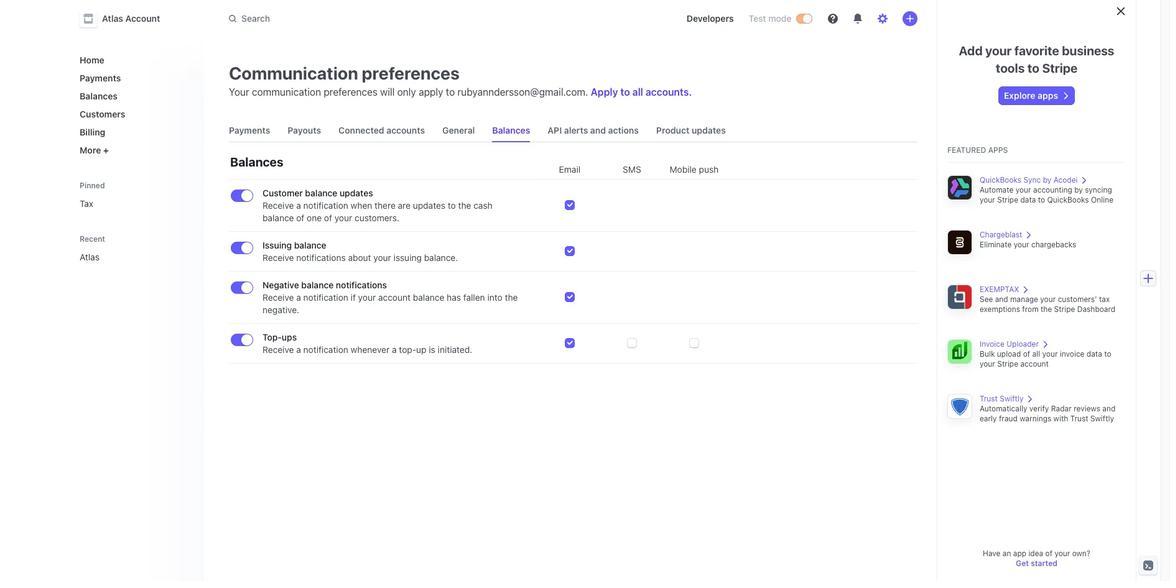 Task type: locate. For each thing, give the bounding box(es) containing it.
sync
[[1024, 175, 1041, 185]]

swiftly up automatically
[[1000, 394, 1024, 404]]

0 vertical spatial updates
[[692, 125, 726, 136]]

1 horizontal spatial atlas
[[102, 13, 123, 24]]

updates right product
[[692, 125, 726, 136]]

pinned navigation links element
[[75, 175, 197, 214]]

customer
[[263, 188, 303, 198]]

the inside the see and manage your customers' tax exemptions from the stripe dashboard
[[1041, 305, 1052, 314]]

add
[[959, 44, 983, 58]]

of inside have an app idea of your own? get started
[[1045, 549, 1053, 559]]

your right the manage
[[1040, 295, 1056, 304]]

data
[[1020, 195, 1036, 205], [1087, 350, 1102, 359]]

balances link down "rubyanndersson@gmail.com." on the top
[[487, 119, 535, 142]]

receive inside negative balance notifications receive a notification if your account balance has fallen into the negative.
[[263, 292, 294, 303]]

invoice uploader image
[[947, 340, 972, 365]]

stripe inside automate your accounting by syncing your stripe data to quickbooks online
[[997, 195, 1018, 205]]

payments link
[[75, 68, 194, 88], [224, 119, 275, 142]]

1 vertical spatial swiftly
[[1090, 414, 1114, 424]]

payments down home
[[80, 73, 121, 83]]

account inside bulk upload of all your invoice data to your stripe account
[[1020, 360, 1049, 369]]

1 horizontal spatial all
[[1032, 350, 1040, 359]]

manage
[[1010, 295, 1038, 304]]

the right the from
[[1041, 305, 1052, 314]]

1 horizontal spatial quickbooks
[[1047, 195, 1089, 205]]

quickbooks up automate
[[980, 175, 1021, 185]]

payments link down your
[[224, 119, 275, 142]]

receive down top-
[[263, 345, 294, 355]]

all inside bulk upload of all your invoice data to your stripe account
[[1032, 350, 1040, 359]]

1 horizontal spatial and
[[995, 295, 1008, 304]]

and right reviews
[[1102, 404, 1116, 414]]

stripe down the upload
[[997, 360, 1018, 369]]

1 vertical spatial and
[[995, 295, 1008, 304]]

by down acodei
[[1074, 185, 1083, 195]]

balance for customer
[[305, 188, 337, 198]]

communication
[[252, 86, 321, 98]]

actions
[[608, 125, 639, 136]]

balance left has
[[413, 292, 444, 303]]

data down quickbooks sync by acodei
[[1020, 195, 1036, 205]]

quickbooks
[[980, 175, 1021, 185], [1047, 195, 1089, 205]]

your up tools
[[985, 44, 1012, 58]]

1 vertical spatial by
[[1074, 185, 1083, 195]]

2 vertical spatial balances
[[230, 155, 283, 169]]

1 horizontal spatial data
[[1087, 350, 1102, 359]]

0 vertical spatial balances
[[80, 91, 118, 101]]

atlas
[[102, 13, 123, 24], [80, 252, 99, 263]]

1 horizontal spatial payments link
[[224, 119, 275, 142]]

1 vertical spatial payments
[[229, 125, 270, 136]]

app
[[1013, 549, 1026, 559]]

1 notification from the top
[[303, 200, 348, 211]]

general link
[[437, 119, 480, 142]]

favorite
[[1014, 44, 1059, 58]]

data inside bulk upload of all your invoice data to your stripe account
[[1087, 350, 1102, 359]]

0 horizontal spatial and
[[590, 125, 606, 136]]

have
[[983, 549, 1001, 559]]

1 vertical spatial account
[[1020, 360, 1049, 369]]

balances link up billing link
[[75, 86, 194, 106]]

stripe down favorite
[[1042, 61, 1078, 75]]

see
[[980, 295, 993, 304]]

updates inside tab list
[[692, 125, 726, 136]]

0 horizontal spatial all
[[632, 86, 643, 98]]

atlas inside recent navigation links "element"
[[80, 252, 99, 263]]

from
[[1022, 305, 1039, 314]]

and inside automatically verify radar reviews and early fraud warnings with trust swiftly
[[1102, 404, 1116, 414]]

a up negative.
[[296, 292, 301, 303]]

0 horizontal spatial data
[[1020, 195, 1036, 205]]

0 vertical spatial payments link
[[75, 68, 194, 88]]

0 horizontal spatial swiftly
[[1000, 394, 1024, 404]]

explore apps link
[[999, 87, 1074, 105]]

notifications up if
[[336, 280, 387, 290]]

balances down "rubyanndersson@gmail.com." on the top
[[492, 125, 530, 136]]

the
[[458, 200, 471, 211], [505, 292, 518, 303], [1041, 305, 1052, 314]]

4 receive from the top
[[263, 345, 294, 355]]

balance down customer
[[263, 213, 294, 223]]

receive down customer
[[263, 200, 294, 211]]

3 receive from the top
[[263, 292, 294, 303]]

receive inside the customer balance updates receive a notification when there are updates to the cash balance of one of your customers.
[[263, 200, 294, 211]]

1 horizontal spatial trust
[[1070, 414, 1088, 424]]

payments down your
[[229, 125, 270, 136]]

your right if
[[358, 292, 376, 303]]

updates up when
[[340, 188, 373, 198]]

api alerts and actions
[[548, 125, 639, 136]]

balance
[[305, 188, 337, 198], [263, 213, 294, 223], [294, 240, 326, 251], [301, 280, 334, 290], [413, 292, 444, 303]]

0 vertical spatial data
[[1020, 195, 1036, 205]]

0 vertical spatial account
[[378, 292, 411, 303]]

atlas down recent
[[80, 252, 99, 263]]

initiated.
[[438, 345, 472, 355]]

issuing balance receive notifications about your issuing balance.
[[263, 240, 458, 263]]

a down customer
[[296, 200, 301, 211]]

atlas left account
[[102, 13, 123, 24]]

0 vertical spatial preferences
[[362, 63, 460, 83]]

automate
[[980, 185, 1014, 195]]

trust down reviews
[[1070, 414, 1088, 424]]

payments link up customers link
[[75, 68, 194, 88]]

trust swiftly
[[980, 394, 1024, 404]]

2 vertical spatial and
[[1102, 404, 1116, 414]]

search
[[241, 13, 270, 24]]

trust up automatically
[[980, 394, 998, 404]]

connected accounts
[[338, 125, 425, 136]]

preferences left will
[[324, 86, 378, 98]]

of up started
[[1045, 549, 1053, 559]]

receive down issuing
[[263, 253, 294, 263]]

apps
[[1038, 90, 1058, 101]]

2 notification from the top
[[303, 292, 348, 303]]

balances up customer
[[230, 155, 283, 169]]

issuing
[[263, 240, 292, 251]]

idea
[[1028, 549, 1043, 559]]

1 vertical spatial payments link
[[224, 119, 275, 142]]

the right into in the bottom left of the page
[[505, 292, 518, 303]]

have an app idea of your own? get started
[[983, 549, 1090, 569]]

1 horizontal spatial account
[[1020, 360, 1049, 369]]

1 receive from the top
[[263, 200, 294, 211]]

1 horizontal spatial balances link
[[487, 119, 535, 142]]

top-ups receive a notification whenever a top-up is initiated.
[[263, 332, 472, 355]]

0 horizontal spatial updates
[[340, 188, 373, 198]]

your
[[229, 86, 249, 98]]

balances up "customers"
[[80, 91, 118, 101]]

core navigation links element
[[75, 50, 194, 160]]

0 vertical spatial all
[[632, 86, 643, 98]]

early
[[980, 414, 997, 424]]

1 vertical spatial notification
[[303, 292, 348, 303]]

your down when
[[334, 213, 352, 223]]

notification inside negative balance notifications receive a notification if your account balance has fallen into the negative.
[[303, 292, 348, 303]]

balance for issuing
[[294, 240, 326, 251]]

0 vertical spatial payments
[[80, 73, 121, 83]]

notification up one
[[303, 200, 348, 211]]

accounts.
[[646, 86, 692, 98]]

1 vertical spatial trust
[[1070, 414, 1088, 424]]

0 horizontal spatial account
[[378, 292, 411, 303]]

when
[[351, 200, 372, 211]]

online
[[1091, 195, 1114, 205]]

0 vertical spatial by
[[1043, 175, 1052, 185]]

0 vertical spatial notifications
[[296, 253, 346, 263]]

tab list
[[224, 119, 917, 142]]

notification inside the customer balance updates receive a notification when there are updates to the cash balance of one of your customers.
[[303, 200, 348, 211]]

about
[[348, 253, 371, 263]]

email
[[559, 164, 580, 175]]

all left accounts.
[[632, 86, 643, 98]]

trust
[[980, 394, 998, 404], [1070, 414, 1088, 424]]

0 horizontal spatial by
[[1043, 175, 1052, 185]]

updates right are
[[413, 200, 445, 211]]

stripe down automate
[[997, 195, 1018, 205]]

0 vertical spatial notification
[[303, 200, 348, 211]]

notification
[[303, 200, 348, 211], [303, 292, 348, 303], [303, 345, 348, 355]]

0 vertical spatial quickbooks
[[980, 175, 1021, 185]]

of
[[296, 213, 304, 223], [324, 213, 332, 223], [1023, 350, 1030, 359], [1045, 549, 1053, 559]]

1 vertical spatial atlas
[[80, 252, 99, 263]]

to inside the customer balance updates receive a notification when there are updates to the cash balance of one of your customers.
[[448, 200, 456, 211]]

payouts
[[288, 125, 321, 136]]

atlas inside button
[[102, 13, 123, 24]]

0 horizontal spatial payments
[[80, 73, 121, 83]]

dashboard
[[1077, 305, 1115, 314]]

balance down one
[[294, 240, 326, 251]]

2 horizontal spatial updates
[[692, 125, 726, 136]]

balance up one
[[305, 188, 337, 198]]

3 notification from the top
[[303, 345, 348, 355]]

2 vertical spatial the
[[1041, 305, 1052, 314]]

customers'
[[1058, 295, 1097, 304]]

to inside automate your accounting by syncing your stripe data to quickbooks online
[[1038, 195, 1045, 205]]

uploader
[[1007, 340, 1039, 349]]

an
[[1003, 549, 1011, 559]]

trust inside automatically verify radar reviews and early fraud warnings with trust swiftly
[[1070, 414, 1088, 424]]

api alerts and actions link
[[543, 119, 644, 142]]

2 horizontal spatial balances
[[492, 125, 530, 136]]

+
[[103, 145, 109, 156]]

1 horizontal spatial swiftly
[[1090, 414, 1114, 424]]

reviews
[[1074, 404, 1100, 414]]

notification for updates
[[303, 200, 348, 211]]

tab list containing payments
[[224, 119, 917, 142]]

1 vertical spatial balances
[[492, 125, 530, 136]]

of right one
[[324, 213, 332, 223]]

2 vertical spatial notification
[[303, 345, 348, 355]]

1 vertical spatial data
[[1087, 350, 1102, 359]]

receive inside top-ups receive a notification whenever a top-up is initiated.
[[263, 345, 294, 355]]

balance inside issuing balance receive notifications about your issuing balance.
[[294, 240, 326, 251]]

stripe
[[1042, 61, 1078, 75], [997, 195, 1018, 205], [1054, 305, 1075, 314], [997, 360, 1018, 369]]

rubyanndersson@gmail.com.
[[457, 86, 588, 98]]

home link
[[75, 50, 194, 70]]

the left cash
[[458, 200, 471, 211]]

receive
[[263, 200, 294, 211], [263, 253, 294, 263], [263, 292, 294, 303], [263, 345, 294, 355]]

1 vertical spatial preferences
[[324, 86, 378, 98]]

preferences
[[362, 63, 460, 83], [324, 86, 378, 98]]

0 horizontal spatial trust
[[980, 394, 998, 404]]

your right about
[[373, 253, 391, 263]]

test mode
[[749, 13, 792, 24]]

account down uploader
[[1020, 360, 1049, 369]]

of left one
[[296, 213, 304, 223]]

1 vertical spatial balances link
[[487, 119, 535, 142]]

top-
[[399, 345, 416, 355]]

balance right the negative
[[301, 280, 334, 290]]

by up accounting
[[1043, 175, 1052, 185]]

to
[[1028, 61, 1039, 75], [446, 86, 455, 98], [620, 86, 630, 98], [1038, 195, 1045, 205], [448, 200, 456, 211], [1104, 350, 1111, 359]]

0 horizontal spatial balances
[[80, 91, 118, 101]]

data right invoice
[[1087, 350, 1102, 359]]

notification left 'whenever'
[[303, 345, 348, 355]]

2 horizontal spatial the
[[1041, 305, 1052, 314]]

customers link
[[75, 104, 194, 124]]

1 horizontal spatial payments
[[229, 125, 270, 136]]

notifications left about
[[296, 253, 346, 263]]

verify
[[1029, 404, 1049, 414]]

your
[[985, 44, 1012, 58], [1016, 185, 1031, 195], [980, 195, 995, 205], [334, 213, 352, 223], [1014, 240, 1029, 249], [373, 253, 391, 263], [358, 292, 376, 303], [1040, 295, 1056, 304], [1042, 350, 1058, 359], [980, 360, 995, 369], [1055, 549, 1070, 559]]

data inside automate your accounting by syncing your stripe data to quickbooks online
[[1020, 195, 1036, 205]]

0 horizontal spatial quickbooks
[[980, 175, 1021, 185]]

1 vertical spatial notifications
[[336, 280, 387, 290]]

quickbooks down accounting
[[1047, 195, 1089, 205]]

the inside the customer balance updates receive a notification when there are updates to the cash balance of one of your customers.
[[458, 200, 471, 211]]

account right if
[[378, 292, 411, 303]]

your inside the see and manage your customers' tax exemptions from the stripe dashboard
[[1040, 295, 1056, 304]]

0 horizontal spatial atlas
[[80, 252, 99, 263]]

1 vertical spatial the
[[505, 292, 518, 303]]

1 horizontal spatial the
[[505, 292, 518, 303]]

and right the alerts
[[590, 125, 606, 136]]

0 horizontal spatial the
[[458, 200, 471, 211]]

negative balance notifications receive a notification if your account balance has fallen into the negative.
[[263, 280, 518, 315]]

eliminate your chargebacks
[[980, 240, 1076, 249]]

2 horizontal spatial and
[[1102, 404, 1116, 414]]

0 vertical spatial swiftly
[[1000, 394, 1024, 404]]

all down uploader
[[1032, 350, 1040, 359]]

0 vertical spatial and
[[590, 125, 606, 136]]

0 vertical spatial atlas
[[102, 13, 123, 24]]

of down uploader
[[1023, 350, 1030, 359]]

1 vertical spatial all
[[1032, 350, 1040, 359]]

general
[[442, 125, 475, 136]]

2 vertical spatial updates
[[413, 200, 445, 211]]

notification left if
[[303, 292, 348, 303]]

exemptax
[[980, 285, 1019, 294]]

swiftly down reviews
[[1090, 414, 1114, 424]]

1 horizontal spatial by
[[1074, 185, 1083, 195]]

chargebacks
[[1031, 240, 1076, 249]]

your down quickbooks sync by acodei
[[1016, 185, 1031, 195]]

your inside negative balance notifications receive a notification if your account balance has fallen into the negative.
[[358, 292, 376, 303]]

and up exemptions in the right bottom of the page
[[995, 295, 1008, 304]]

receive down the negative
[[263, 292, 294, 303]]

stripe down customers'
[[1054, 305, 1075, 314]]

preferences up only
[[362, 63, 460, 83]]

mobile push
[[670, 164, 719, 175]]

featured
[[947, 146, 986, 155]]

payouts link
[[283, 119, 326, 142]]

0 horizontal spatial balances link
[[75, 86, 194, 106]]

a
[[296, 200, 301, 211], [296, 292, 301, 303], [296, 345, 301, 355], [392, 345, 397, 355]]

0 vertical spatial the
[[458, 200, 471, 211]]

your inside have an app idea of your own? get started
[[1055, 549, 1070, 559]]

your left own?
[[1055, 549, 1070, 559]]

trust swiftly image
[[947, 394, 972, 419]]

1 vertical spatial quickbooks
[[1047, 195, 1089, 205]]

2 receive from the top
[[263, 253, 294, 263]]

your left invoice
[[1042, 350, 1058, 359]]



Task type: describe. For each thing, give the bounding box(es) containing it.
started
[[1031, 559, 1057, 569]]

negative
[[263, 280, 299, 290]]

customer balance updates receive a notification when there are updates to the cash balance of one of your customers.
[[263, 188, 493, 223]]

one
[[307, 213, 322, 223]]

with
[[1054, 414, 1068, 424]]

recent navigation links element
[[67, 229, 204, 267]]

see and manage your customers' tax exemptions from the stripe dashboard
[[980, 295, 1115, 314]]

the inside negative balance notifications receive a notification if your account balance has fallen into the negative.
[[505, 292, 518, 303]]

chargeblast image
[[947, 230, 972, 255]]

settings image
[[877, 14, 887, 24]]

notification inside top-ups receive a notification whenever a top-up is initiated.
[[303, 345, 348, 355]]

a down ups at bottom left
[[296, 345, 301, 355]]

account inside negative balance notifications receive a notification if your account balance has fallen into the negative.
[[378, 292, 411, 303]]

all inside communication preferences your communication preferences will only apply to rubyanndersson@gmail.com. apply to all accounts.
[[632, 86, 643, 98]]

fraud
[[999, 414, 1018, 424]]

exemptions
[[980, 305, 1020, 314]]

account
[[125, 13, 160, 24]]

alerts
[[564, 125, 588, 136]]

balances inside tab list
[[492, 125, 530, 136]]

1 vertical spatial updates
[[340, 188, 373, 198]]

pinned
[[80, 181, 105, 190]]

billing link
[[75, 122, 194, 142]]

payments inside tab list
[[229, 125, 270, 136]]

tax
[[80, 198, 93, 209]]

developers
[[687, 13, 734, 24]]

is
[[429, 345, 435, 355]]

apply
[[591, 86, 618, 98]]

your down chargeblast
[[1014, 240, 1029, 249]]

are
[[398, 200, 411, 211]]

apply to all accounts. button
[[591, 86, 692, 98]]

0 horizontal spatial payments link
[[75, 68, 194, 88]]

automate your accounting by syncing your stripe data to quickbooks online
[[980, 185, 1114, 205]]

negative.
[[263, 305, 299, 315]]

tax
[[1099, 295, 1110, 304]]

balance for negative
[[301, 280, 334, 290]]

developers link
[[682, 9, 739, 29]]

customers.
[[355, 213, 399, 223]]

Search text field
[[221, 7, 572, 30]]

1 horizontal spatial updates
[[413, 200, 445, 211]]

balance.
[[424, 253, 458, 263]]

balances inside 'core navigation links' element
[[80, 91, 118, 101]]

atlas for atlas
[[80, 252, 99, 263]]

stripe inside add your favorite business tools to stripe
[[1042, 61, 1078, 75]]

if
[[351, 292, 356, 303]]

a inside the customer balance updates receive a notification when there are updates to the cash balance of one of your customers.
[[296, 200, 301, 211]]

customers
[[80, 109, 125, 119]]

billing
[[80, 127, 105, 137]]

recent
[[80, 235, 105, 244]]

mode
[[768, 13, 792, 24]]

a left top- in the left of the page
[[392, 345, 397, 355]]

notifications inside negative balance notifications receive a notification if your account balance has fallen into the negative.
[[336, 280, 387, 290]]

atlas link
[[75, 247, 177, 267]]

there
[[375, 200, 396, 211]]

into
[[487, 292, 502, 303]]

apps
[[988, 146, 1008, 155]]

0 vertical spatial trust
[[980, 394, 998, 404]]

syncing
[[1085, 185, 1112, 195]]

product updates link
[[651, 119, 731, 142]]

receive inside issuing balance receive notifications about your issuing balance.
[[263, 253, 294, 263]]

1 horizontal spatial balances
[[230, 155, 283, 169]]

ups
[[282, 332, 297, 343]]

will
[[380, 86, 395, 98]]

test
[[749, 13, 766, 24]]

get
[[1016, 559, 1029, 569]]

mobile
[[670, 164, 697, 175]]

atlas account button
[[80, 10, 173, 27]]

radar
[[1051, 404, 1072, 414]]

your down automate
[[980, 195, 995, 205]]

stripe inside bulk upload of all your invoice data to your stripe account
[[997, 360, 1018, 369]]

accounts
[[386, 125, 425, 136]]

featured apps
[[947, 146, 1008, 155]]

business
[[1062, 44, 1114, 58]]

eliminate
[[980, 240, 1012, 249]]

chargeblast
[[980, 230, 1022, 239]]

quickbooks sync by acodei image
[[947, 175, 972, 200]]

warnings
[[1020, 414, 1051, 424]]

home
[[80, 55, 104, 65]]

sms
[[623, 164, 641, 175]]

more
[[80, 145, 101, 156]]

top-
[[263, 332, 282, 343]]

issuing
[[394, 253, 422, 263]]

notifications inside issuing balance receive notifications about your issuing balance.
[[296, 253, 346, 263]]

bulk
[[980, 350, 995, 359]]

tools
[[996, 61, 1025, 75]]

own?
[[1072, 549, 1090, 559]]

bulk upload of all your invoice data to your stripe account
[[980, 350, 1111, 369]]

has
[[447, 292, 461, 303]]

0 vertical spatial balances link
[[75, 86, 194, 106]]

connected accounts link
[[333, 119, 430, 142]]

api
[[548, 125, 562, 136]]

to inside bulk upload of all your invoice data to your stripe account
[[1104, 350, 1111, 359]]

by inside automate your accounting by syncing your stripe data to quickbooks online
[[1074, 185, 1083, 195]]

atlas account
[[102, 13, 160, 24]]

atlas for atlas account
[[102, 13, 123, 24]]

automatically verify radar reviews and early fraud warnings with trust swiftly
[[980, 404, 1116, 424]]

a inside negative balance notifications receive a notification if your account balance has fallen into the negative.
[[296, 292, 301, 303]]

invoice
[[1060, 350, 1085, 359]]

help image
[[828, 14, 838, 24]]

your inside issuing balance receive notifications about your issuing balance.
[[373, 253, 391, 263]]

acodei
[[1054, 175, 1078, 185]]

to inside add your favorite business tools to stripe
[[1028, 61, 1039, 75]]

exemptax image
[[947, 285, 972, 310]]

payments inside 'core navigation links' element
[[80, 73, 121, 83]]

and inside the see and manage your customers' tax exemptions from the stripe dashboard
[[995, 295, 1008, 304]]

cash
[[474, 200, 493, 211]]

of inside bulk upload of all your invoice data to your stripe account
[[1023, 350, 1030, 359]]

communication preferences your communication preferences will only apply to rubyanndersson@gmail.com. apply to all accounts.
[[229, 63, 692, 98]]

your inside the customer balance updates receive a notification when there are updates to the cash balance of one of your customers.
[[334, 213, 352, 223]]

quickbooks sync by acodei
[[980, 175, 1078, 185]]

notification for notifications
[[303, 292, 348, 303]]

stripe inside the see and manage your customers' tax exemptions from the stripe dashboard
[[1054, 305, 1075, 314]]

accounting
[[1033, 185, 1072, 195]]

communication
[[229, 63, 358, 83]]

product updates
[[656, 125, 726, 136]]

whenever
[[351, 345, 390, 355]]

your inside add your favorite business tools to stripe
[[985, 44, 1012, 58]]

connected
[[338, 125, 384, 136]]

Search search field
[[221, 7, 572, 30]]

automatically
[[980, 404, 1027, 414]]

tax link
[[75, 193, 194, 214]]

invoice uploader
[[980, 340, 1039, 349]]

swiftly inside automatically verify radar reviews and early fraud warnings with trust swiftly
[[1090, 414, 1114, 424]]

your down bulk
[[980, 360, 995, 369]]

upload
[[997, 350, 1021, 359]]

quickbooks inside automate your accounting by syncing your stripe data to quickbooks online
[[1047, 195, 1089, 205]]



Task type: vqa. For each thing, say whether or not it's contained in the screenshot.
the right Trust
yes



